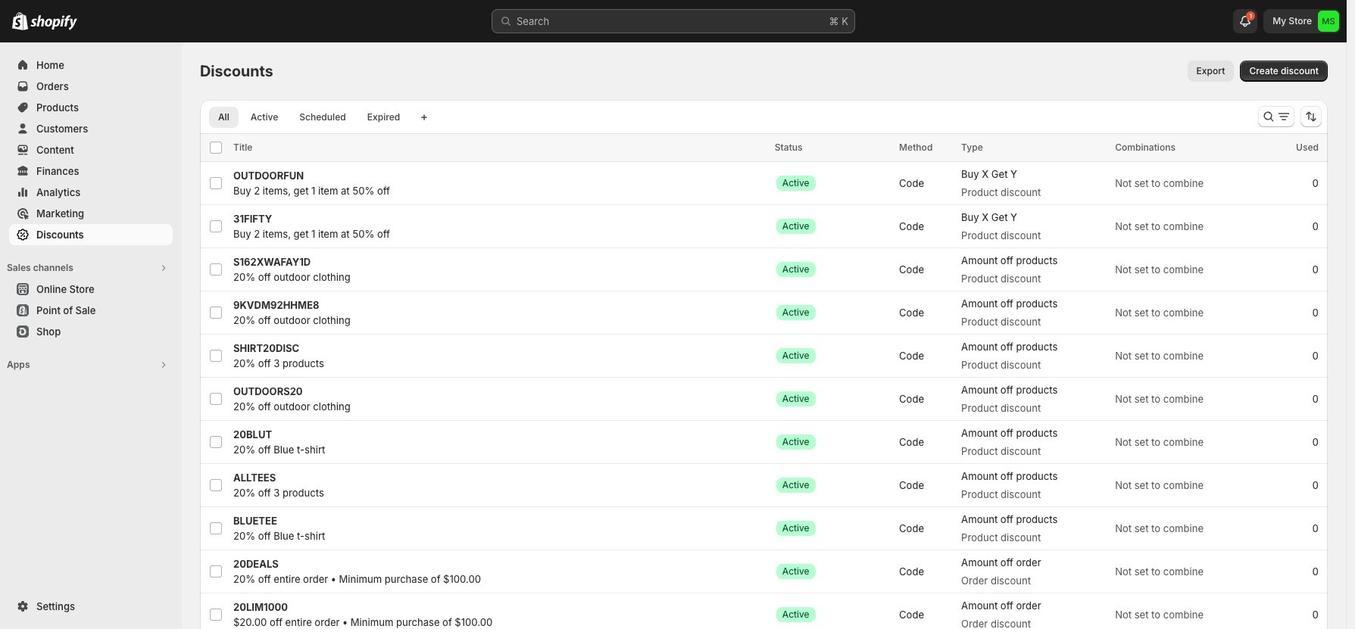 Task type: locate. For each thing, give the bounding box(es) containing it.
0 horizontal spatial shopify image
[[12, 12, 28, 30]]

tab list
[[206, 106, 412, 128]]

my store image
[[1319, 11, 1340, 32]]

1 horizontal spatial shopify image
[[30, 15, 77, 30]]

shopify image
[[12, 12, 28, 30], [30, 15, 77, 30]]



Task type: vqa. For each thing, say whether or not it's contained in the screenshot.
tab list
yes



